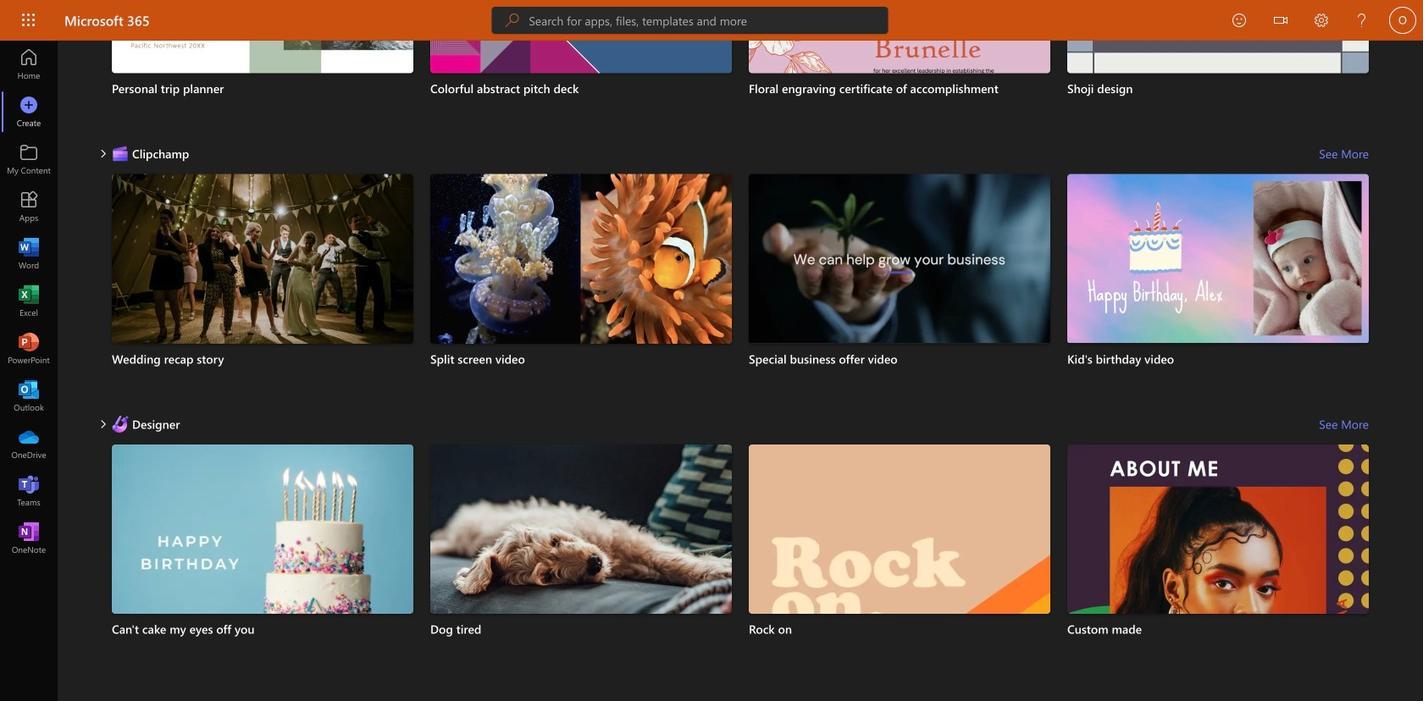 Task type: locate. For each thing, give the bounding box(es) containing it.
apps image
[[20, 198, 37, 215]]

colorful abstract pitch deck list item
[[431, 0, 732, 127]]

custom made image
[[1068, 445, 1370, 702]]

onenote image
[[20, 531, 37, 548]]

shoji design image
[[1068, 0, 1370, 73]]

kid's birthday video link element
[[1068, 351, 1370, 368]]

kid's birthday video image
[[1068, 174, 1370, 343]]

2 vertical spatial list
[[112, 445, 1370, 702]]

0 vertical spatial list
[[112, 0, 1370, 133]]

word image
[[20, 246, 37, 263]]

navigation
[[0, 41, 58, 563]]

wedding recap story link element
[[112, 351, 414, 368]]

split screen video link element
[[431, 351, 732, 368]]

special business offer video link element
[[749, 351, 1051, 368]]

onedrive image
[[20, 436, 37, 453]]

3 list from the top
[[112, 445, 1370, 702]]

teams image
[[20, 483, 37, 500]]

rock on image
[[749, 445, 1051, 697]]

1 vertical spatial list
[[112, 174, 1370, 404]]

banner
[[0, 0, 1424, 44]]

dog tired image
[[431, 445, 732, 702]]

shoji design link element
[[1068, 80, 1370, 97]]

application
[[0, 0, 1424, 702]]

split screen video list item
[[431, 174, 732, 397]]

list
[[112, 0, 1370, 133], [112, 174, 1370, 404], [112, 445, 1370, 702]]

create image
[[20, 103, 37, 120]]

None search field
[[492, 7, 889, 34]]

can't cake my eyes off you list item
[[112, 445, 414, 697]]



Task type: vqa. For each thing, say whether or not it's contained in the screenshot.
SEARCH FIELD at the top of the page
yes



Task type: describe. For each thing, give the bounding box(es) containing it.
personal trip planner list item
[[112, 0, 414, 127]]

home image
[[20, 56, 37, 73]]

2 list from the top
[[112, 174, 1370, 404]]

1 list from the top
[[112, 0, 1370, 133]]

floral engraving certificate of accomplishment link element
[[749, 80, 1051, 97]]

dog tired list item
[[431, 445, 732, 702]]

colorful abstract pitch deck link element
[[431, 80, 732, 97]]

excel image
[[20, 293, 37, 310]]

split screen video image
[[431, 174, 732, 344]]

wedding recap story list item
[[112, 174, 414, 397]]

kid's birthday video list item
[[1068, 174, 1370, 397]]

can't cake my eyes off you link element
[[112, 621, 414, 638]]

outlook image
[[20, 388, 37, 405]]

rock on list item
[[749, 445, 1051, 697]]

special business offer video list item
[[749, 174, 1051, 397]]

can't cake my eyes off you image
[[112, 445, 414, 697]]

dog tired link element
[[431, 621, 732, 638]]

shoji design list item
[[1068, 0, 1370, 127]]

colorful abstract pitch deck image
[[431, 0, 732, 73]]

Search box. Suggestions appear as you type. search field
[[529, 7, 889, 34]]

rock on link element
[[749, 621, 1051, 638]]

my content image
[[20, 151, 37, 168]]

personal trip planner link element
[[112, 80, 414, 97]]

custom made link element
[[1068, 621, 1370, 638]]

wedding recap story image
[[112, 174, 414, 375]]

powerpoint image
[[20, 341, 37, 358]]

custom made list item
[[1068, 445, 1370, 702]]

special business offer video image
[[749, 174, 1051, 343]]

personal trip planner image
[[112, 0, 414, 73]]



